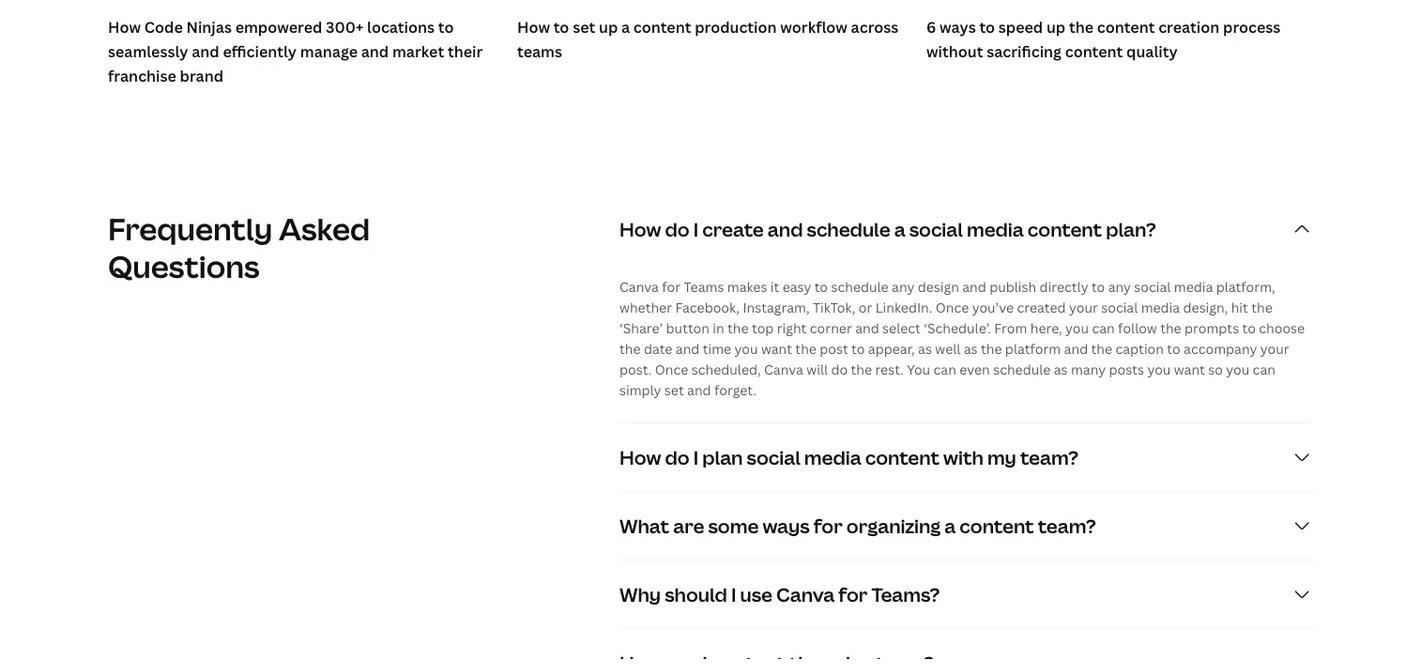 Task type: describe. For each thing, give the bounding box(es) containing it.
makes
[[728, 277, 768, 295]]

instagram,
[[743, 298, 810, 316]]

1 vertical spatial want
[[1174, 360, 1206, 378]]

tiktok,
[[813, 298, 856, 316]]

here,
[[1031, 319, 1063, 337]]

appear,
[[868, 339, 915, 357]]

6 ways to speed up the content creation process without sacrificing content quality
[[927, 17, 1281, 61]]

platform,
[[1217, 277, 1276, 295]]

what are some ways for organizing a content team? button
[[620, 492, 1314, 560]]

platform
[[1006, 339, 1061, 357]]

the right the follow
[[1161, 319, 1182, 337]]

schedule inside dropdown button
[[807, 216, 891, 242]]

facebook,
[[676, 298, 740, 316]]

content inside the how to set up a content production workflow across teams
[[634, 17, 692, 37]]

without
[[927, 41, 984, 61]]

you down top
[[735, 339, 758, 357]]

franchise
[[108, 65, 176, 85]]

up inside the how to set up a content production workflow across teams
[[599, 17, 618, 37]]

1 vertical spatial schedule
[[831, 277, 889, 295]]

how do i create and schedule a social media content plan? button
[[620, 195, 1314, 263]]

to right the post
[[852, 339, 865, 357]]

why should i use canva for teams? button
[[620, 561, 1314, 628]]

code
[[144, 17, 183, 37]]

to inside the how to set up a content production workflow across teams
[[554, 17, 569, 37]]

brand
[[180, 65, 224, 85]]

even
[[960, 360, 990, 378]]

seamlessly
[[108, 41, 188, 61]]

a for ways
[[945, 513, 956, 539]]

you
[[907, 360, 931, 378]]

time
[[703, 339, 732, 357]]

design,
[[1184, 298, 1229, 316]]

teams
[[684, 277, 724, 295]]

content up "quality"
[[1098, 17, 1155, 37]]

0 horizontal spatial as
[[918, 339, 932, 357]]

sacrificing
[[987, 41, 1062, 61]]

directly
[[1040, 277, 1089, 295]]

1 vertical spatial canva
[[764, 360, 804, 378]]

linkedin.
[[876, 298, 933, 316]]

simply
[[620, 381, 662, 399]]

how for how do i plan social media content with my team?
[[620, 444, 661, 470]]

frequently
[[108, 208, 273, 249]]

ways inside what are some ways for organizing a content team? dropdown button
[[763, 513, 810, 539]]

the inside 6 ways to speed up the content creation process without sacrificing content quality
[[1069, 17, 1094, 37]]

canva inside why should i use canva for teams? dropdown button
[[777, 581, 835, 607]]

2 horizontal spatial as
[[1054, 360, 1068, 378]]

empowered
[[235, 17, 322, 37]]

quality
[[1127, 41, 1178, 61]]

1 any from the left
[[892, 277, 915, 295]]

market
[[392, 41, 444, 61]]

follow
[[1118, 319, 1158, 337]]

accompany
[[1184, 339, 1258, 357]]

creation
[[1159, 17, 1220, 37]]

prompts
[[1185, 319, 1240, 337]]

frequently asked questions
[[108, 208, 370, 287]]

to right the directly
[[1092, 277, 1105, 295]]

2 horizontal spatial can
[[1253, 360, 1276, 378]]

asked
[[279, 208, 370, 249]]

you've
[[972, 298, 1014, 316]]

manage
[[300, 41, 358, 61]]

create
[[703, 216, 764, 242]]

team? inside dropdown button
[[1038, 513, 1096, 539]]

caption
[[1116, 339, 1164, 357]]

how do i plan social media content with my team? button
[[620, 423, 1314, 491]]

ways inside 6 ways to speed up the content creation process without sacrificing content quality
[[940, 17, 976, 37]]

team? inside dropdown button
[[1021, 444, 1079, 470]]

and down scheduled,
[[687, 381, 711, 399]]

forget.
[[715, 381, 757, 399]]

i for plan
[[694, 444, 699, 470]]

why
[[620, 581, 661, 607]]

use
[[740, 581, 773, 607]]

how code ninjas empowered 300+ locations to seamlessly and efficiently manage and market their franchise brand link
[[108, 0, 495, 91]]

plan
[[703, 444, 743, 470]]

content inside how do i create and schedule a social media content plan? dropdown button
[[1028, 216, 1102, 242]]

select
[[883, 319, 921, 337]]

my
[[988, 444, 1017, 470]]

content left "quality"
[[1066, 41, 1123, 61]]

from
[[995, 319, 1028, 337]]

the up post.
[[620, 339, 641, 357]]

and down ninjas
[[192, 41, 219, 61]]

so
[[1209, 360, 1223, 378]]

content inside how do i plan social media content with my team? dropdown button
[[866, 444, 940, 470]]

workflow
[[781, 17, 848, 37]]

the right hit
[[1252, 298, 1273, 316]]

design
[[918, 277, 960, 295]]

1 vertical spatial once
[[655, 360, 689, 378]]

post.
[[620, 360, 652, 378]]

button
[[666, 319, 710, 337]]

and up many
[[1064, 339, 1088, 357]]

efficiently
[[223, 41, 297, 61]]

what are some ways for organizing a content team?
[[620, 513, 1096, 539]]

6
[[927, 17, 936, 37]]

or
[[859, 298, 873, 316]]

plan?
[[1106, 216, 1157, 242]]

'share'
[[620, 319, 663, 337]]

6 ways to speed up the content creation process without sacrificing content quality link
[[927, 0, 1314, 67]]

teams?
[[872, 581, 940, 607]]

300+
[[326, 17, 364, 37]]

should
[[665, 581, 728, 607]]

you down caption
[[1148, 360, 1171, 378]]

how code ninjas empowered 300+ locations to seamlessly and efficiently manage and market their franchise brand
[[108, 17, 483, 85]]

their
[[448, 41, 483, 61]]

do for and
[[665, 216, 690, 242]]

organizing
[[847, 513, 941, 539]]

with
[[944, 444, 984, 470]]



Task type: locate. For each thing, give the bounding box(es) containing it.
the left rest.
[[851, 360, 872, 378]]

social inside dropdown button
[[910, 216, 963, 242]]

to right caption
[[1167, 339, 1181, 357]]

media inside dropdown button
[[805, 444, 862, 470]]

rest.
[[876, 360, 904, 378]]

how up the whether
[[620, 216, 661, 242]]

once down date
[[655, 360, 689, 378]]

a for create
[[895, 216, 906, 242]]

0 vertical spatial set
[[573, 17, 596, 37]]

whether
[[620, 298, 672, 316]]

2 any from the left
[[1109, 277, 1131, 295]]

how for how code ninjas empowered 300+ locations to seamlessly and efficiently manage and market their franchise brand
[[108, 17, 141, 37]]

1 vertical spatial do
[[831, 360, 848, 378]]

2 vertical spatial do
[[665, 444, 690, 470]]

easy
[[783, 277, 812, 295]]

set inside canva for teams makes it easy to schedule any design and publish directly to any social media platform, whether facebook, instagram, tiktok, or linkedin. once you've created your social media design, hit the 'share' button in the top right corner and select 'schedule'. from here, you can follow the prompts to choose the date and time you want the post to appear, as well as the platform and the caption to accompany your post. once scheduled, canva will do the rest. you can even schedule as many posts you want so you can simply set and forget.
[[665, 381, 684, 399]]

media up the follow
[[1142, 298, 1180, 316]]

1 horizontal spatial set
[[665, 381, 684, 399]]

want down top
[[761, 339, 792, 357]]

for left organizing
[[814, 513, 843, 539]]

0 vertical spatial do
[[665, 216, 690, 242]]

top
[[752, 319, 774, 337]]

once up "'schedule'."
[[936, 298, 969, 316]]

ways right some
[[763, 513, 810, 539]]

content left with
[[866, 444, 940, 470]]

many
[[1071, 360, 1106, 378]]

right
[[777, 319, 807, 337]]

how for how do i create and schedule a social media content plan?
[[620, 216, 661, 242]]

what
[[620, 513, 670, 539]]

up inside 6 ways to speed up the content creation process without sacrificing content quality
[[1047, 17, 1066, 37]]

to up 'teams'
[[554, 17, 569, 37]]

do inside how do i create and schedule a social media content plan? dropdown button
[[665, 216, 690, 242]]

as left many
[[1054, 360, 1068, 378]]

0 vertical spatial ways
[[940, 17, 976, 37]]

can down well
[[934, 360, 957, 378]]

hit
[[1232, 298, 1249, 316]]

posts
[[1110, 360, 1145, 378]]

0 vertical spatial your
[[1069, 298, 1099, 316]]

1 horizontal spatial want
[[1174, 360, 1206, 378]]

schedule up easy
[[807, 216, 891, 242]]

schedule down the platform in the right of the page
[[994, 360, 1051, 378]]

you right so at bottom
[[1227, 360, 1250, 378]]

and down button
[[676, 339, 700, 357]]

2 vertical spatial a
[[945, 513, 956, 539]]

0 vertical spatial schedule
[[807, 216, 891, 242]]

how inside the how code ninjas empowered 300+ locations to seamlessly and efficiently manage and market their franchise brand
[[108, 17, 141, 37]]

how to set up a content production workflow across teams
[[517, 17, 899, 61]]

questions
[[108, 246, 260, 287]]

0 horizontal spatial want
[[761, 339, 792, 357]]

1 vertical spatial team?
[[1038, 513, 1096, 539]]

media up the design, on the right top
[[1174, 277, 1213, 295]]

2 vertical spatial i
[[731, 581, 737, 607]]

media
[[967, 216, 1024, 242], [1174, 277, 1213, 295], [1142, 298, 1180, 316], [805, 444, 862, 470]]

and inside dropdown button
[[768, 216, 803, 242]]

1 vertical spatial ways
[[763, 513, 810, 539]]

1 horizontal spatial once
[[936, 298, 969, 316]]

for inside canva for teams makes it easy to schedule any design and publish directly to any social media platform, whether facebook, instagram, tiktok, or linkedin. once you've created your social media design, hit the 'share' button in the top right corner and select 'schedule'. from here, you can follow the prompts to choose the date and time you want the post to appear, as well as the platform and the caption to accompany your post. once scheduled, canva will do the rest. you can even schedule as many posts you want so you can simply set and forget.
[[662, 277, 681, 295]]

i left plan
[[694, 444, 699, 470]]

do left plan
[[665, 444, 690, 470]]

0 horizontal spatial can
[[934, 360, 957, 378]]

media up what are some ways for organizing a content team?
[[805, 444, 862, 470]]

1 horizontal spatial can
[[1092, 319, 1115, 337]]

scheduled,
[[692, 360, 761, 378]]

can left the follow
[[1092, 319, 1115, 337]]

any up the follow
[[1109, 277, 1131, 295]]

a
[[622, 17, 630, 37], [895, 216, 906, 242], [945, 513, 956, 539]]

i inside dropdown button
[[694, 216, 699, 242]]

canva right use
[[777, 581, 835, 607]]

well
[[936, 339, 961, 357]]

2 vertical spatial for
[[839, 581, 868, 607]]

social inside dropdown button
[[747, 444, 801, 470]]

0 horizontal spatial any
[[892, 277, 915, 295]]

ways
[[940, 17, 976, 37], [763, 513, 810, 539]]

content down my
[[960, 513, 1034, 539]]

canva
[[620, 277, 659, 295], [764, 360, 804, 378], [777, 581, 835, 607]]

and down locations
[[361, 41, 389, 61]]

0 horizontal spatial once
[[655, 360, 689, 378]]

1 vertical spatial i
[[694, 444, 699, 470]]

team?
[[1021, 444, 1079, 470], [1038, 513, 1096, 539]]

and down or
[[856, 319, 880, 337]]

in
[[713, 319, 725, 337]]

the up the will
[[796, 339, 817, 357]]

do down the post
[[831, 360, 848, 378]]

date
[[644, 339, 673, 357]]

how inside dropdown button
[[620, 216, 661, 242]]

media inside dropdown button
[[967, 216, 1024, 242]]

0 horizontal spatial set
[[573, 17, 596, 37]]

publish
[[990, 277, 1037, 295]]

i inside dropdown button
[[731, 581, 737, 607]]

to down hit
[[1243, 319, 1256, 337]]

1 horizontal spatial a
[[895, 216, 906, 242]]

your down the directly
[[1069, 298, 1099, 316]]

corner
[[810, 319, 852, 337]]

you right here,
[[1066, 319, 1089, 337]]

0 vertical spatial a
[[622, 17, 630, 37]]

content left production
[[634, 17, 692, 37]]

production
[[695, 17, 777, 37]]

2 up from the left
[[1047, 17, 1066, 37]]

i for create
[[694, 216, 699, 242]]

and
[[192, 41, 219, 61], [361, 41, 389, 61], [768, 216, 803, 242], [963, 277, 987, 295], [856, 319, 880, 337], [676, 339, 700, 357], [1064, 339, 1088, 357], [687, 381, 711, 399]]

0 vertical spatial want
[[761, 339, 792, 357]]

once
[[936, 298, 969, 316], [655, 360, 689, 378]]

1 vertical spatial a
[[895, 216, 906, 242]]

content up the directly
[[1028, 216, 1102, 242]]

ways up without
[[940, 17, 976, 37]]

1 horizontal spatial up
[[1047, 17, 1066, 37]]

social
[[910, 216, 963, 242], [1135, 277, 1171, 295], [1102, 298, 1138, 316], [747, 444, 801, 470]]

why should i use canva for teams?
[[620, 581, 940, 607]]

choose
[[1259, 319, 1305, 337]]

ninjas
[[186, 17, 232, 37]]

a inside dropdown button
[[895, 216, 906, 242]]

it
[[771, 277, 780, 295]]

want
[[761, 339, 792, 357], [1174, 360, 1206, 378]]

i inside dropdown button
[[694, 444, 699, 470]]

how down simply
[[620, 444, 661, 470]]

i
[[694, 216, 699, 242], [694, 444, 699, 470], [731, 581, 737, 607]]

i left use
[[731, 581, 737, 607]]

1 horizontal spatial your
[[1261, 339, 1290, 357]]

the right in
[[728, 319, 749, 337]]

and up you've
[[963, 277, 987, 295]]

do left create
[[665, 216, 690, 242]]

your down choose
[[1261, 339, 1290, 357]]

1 horizontal spatial any
[[1109, 277, 1131, 295]]

and right create
[[768, 216, 803, 242]]

do inside canva for teams makes it easy to schedule any design and publish directly to any social media platform, whether facebook, instagram, tiktok, or linkedin. once you've created your social media design, hit the 'share' button in the top right corner and select 'schedule'. from here, you can follow the prompts to choose the date and time you want the post to appear, as well as the platform and the caption to accompany your post. once scheduled, canva will do the rest. you can even schedule as many posts you want so you can simply set and forget.
[[831, 360, 848, 378]]

for
[[662, 277, 681, 295], [814, 513, 843, 539], [839, 581, 868, 607]]

0 horizontal spatial your
[[1069, 298, 1099, 316]]

the up even
[[981, 339, 1002, 357]]

how do i plan social media content with my team?
[[620, 444, 1079, 470]]

the up many
[[1092, 339, 1113, 357]]

0 vertical spatial team?
[[1021, 444, 1079, 470]]

how
[[108, 17, 141, 37], [517, 17, 550, 37], [620, 216, 661, 242], [620, 444, 661, 470]]

to inside 6 ways to speed up the content creation process without sacrificing content quality
[[980, 17, 995, 37]]

set inside the how to set up a content production workflow across teams
[[573, 17, 596, 37]]

can down choose
[[1253, 360, 1276, 378]]

0 vertical spatial for
[[662, 277, 681, 295]]

how do i create and schedule a social media content plan?
[[620, 216, 1157, 242]]

i left create
[[694, 216, 699, 242]]

1 vertical spatial for
[[814, 513, 843, 539]]

to
[[438, 17, 454, 37], [554, 17, 569, 37], [980, 17, 995, 37], [815, 277, 828, 295], [1092, 277, 1105, 295], [1243, 319, 1256, 337], [852, 339, 865, 357], [1167, 339, 1181, 357]]

1 vertical spatial your
[[1261, 339, 1290, 357]]

any
[[892, 277, 915, 295], [1109, 277, 1131, 295]]

content inside what are some ways for organizing a content team? dropdown button
[[960, 513, 1034, 539]]

2 horizontal spatial a
[[945, 513, 956, 539]]

a inside dropdown button
[[945, 513, 956, 539]]

your
[[1069, 298, 1099, 316], [1261, 339, 1290, 357]]

are
[[673, 513, 705, 539]]

the right speed
[[1069, 17, 1094, 37]]

you
[[1066, 319, 1089, 337], [735, 339, 758, 357], [1148, 360, 1171, 378], [1227, 360, 1250, 378]]

teams
[[517, 41, 562, 61]]

canva for teams makes it easy to schedule any design and publish directly to any social media platform, whether facebook, instagram, tiktok, or linkedin. once you've created your social media design, hit the 'share' button in the top right corner and select 'schedule'. from here, you can follow the prompts to choose the date and time you want the post to appear, as well as the platform and the caption to accompany your post. once scheduled, canva will do the rest. you can even schedule as many posts you want so you can simply set and forget.
[[620, 277, 1305, 399]]

canva left the will
[[764, 360, 804, 378]]

'schedule'.
[[924, 319, 992, 337]]

a inside the how to set up a content production workflow across teams
[[622, 17, 630, 37]]

any up 'linkedin.'
[[892, 277, 915, 295]]

how to set up a content production workflow across teams link
[[517, 0, 904, 67]]

2 vertical spatial schedule
[[994, 360, 1051, 378]]

do for social
[[665, 444, 690, 470]]

how up 'teams'
[[517, 17, 550, 37]]

to right easy
[[815, 277, 828, 295]]

across
[[851, 17, 899, 37]]

i for use
[[731, 581, 737, 607]]

content
[[634, 17, 692, 37], [1098, 17, 1155, 37], [1066, 41, 1123, 61], [1028, 216, 1102, 242], [866, 444, 940, 470], [960, 513, 1034, 539]]

as up even
[[964, 339, 978, 357]]

for left teams?
[[839, 581, 868, 607]]

1 horizontal spatial ways
[[940, 17, 976, 37]]

0 vertical spatial canva
[[620, 277, 659, 295]]

1 vertical spatial set
[[665, 381, 684, 399]]

how inside dropdown button
[[620, 444, 661, 470]]

some
[[708, 513, 759, 539]]

to inside the how code ninjas empowered 300+ locations to seamlessly and efficiently manage and market their franchise brand
[[438, 17, 454, 37]]

want left so at bottom
[[1174, 360, 1206, 378]]

how inside the how to set up a content production workflow across teams
[[517, 17, 550, 37]]

1 up from the left
[[599, 17, 618, 37]]

0 horizontal spatial ways
[[763, 513, 810, 539]]

1 horizontal spatial as
[[964, 339, 978, 357]]

locations
[[367, 17, 435, 37]]

as
[[918, 339, 932, 357], [964, 339, 978, 357], [1054, 360, 1068, 378]]

0 vertical spatial i
[[694, 216, 699, 242]]

0 vertical spatial once
[[936, 298, 969, 316]]

up
[[599, 17, 618, 37], [1047, 17, 1066, 37]]

schedule up or
[[831, 277, 889, 295]]

media up publish
[[967, 216, 1024, 242]]

will
[[807, 360, 828, 378]]

to up their
[[438, 17, 454, 37]]

created
[[1017, 298, 1066, 316]]

how up seamlessly
[[108, 17, 141, 37]]

schedule
[[807, 216, 891, 242], [831, 277, 889, 295], [994, 360, 1051, 378]]

0 horizontal spatial a
[[622, 17, 630, 37]]

speed
[[999, 17, 1043, 37]]

canva up the whether
[[620, 277, 659, 295]]

the
[[1069, 17, 1094, 37], [1252, 298, 1273, 316], [728, 319, 749, 337], [1161, 319, 1182, 337], [620, 339, 641, 357], [796, 339, 817, 357], [981, 339, 1002, 357], [1092, 339, 1113, 357], [851, 360, 872, 378]]

2 vertical spatial canva
[[777, 581, 835, 607]]

0 horizontal spatial up
[[599, 17, 618, 37]]

post
[[820, 339, 849, 357]]

do inside how do i plan social media content with my team? dropdown button
[[665, 444, 690, 470]]

do
[[665, 216, 690, 242], [831, 360, 848, 378], [665, 444, 690, 470]]

to left speed
[[980, 17, 995, 37]]

for left teams
[[662, 277, 681, 295]]

as up you
[[918, 339, 932, 357]]

how for how to set up a content production workflow across teams
[[517, 17, 550, 37]]



Task type: vqa. For each thing, say whether or not it's contained in the screenshot.
list
no



